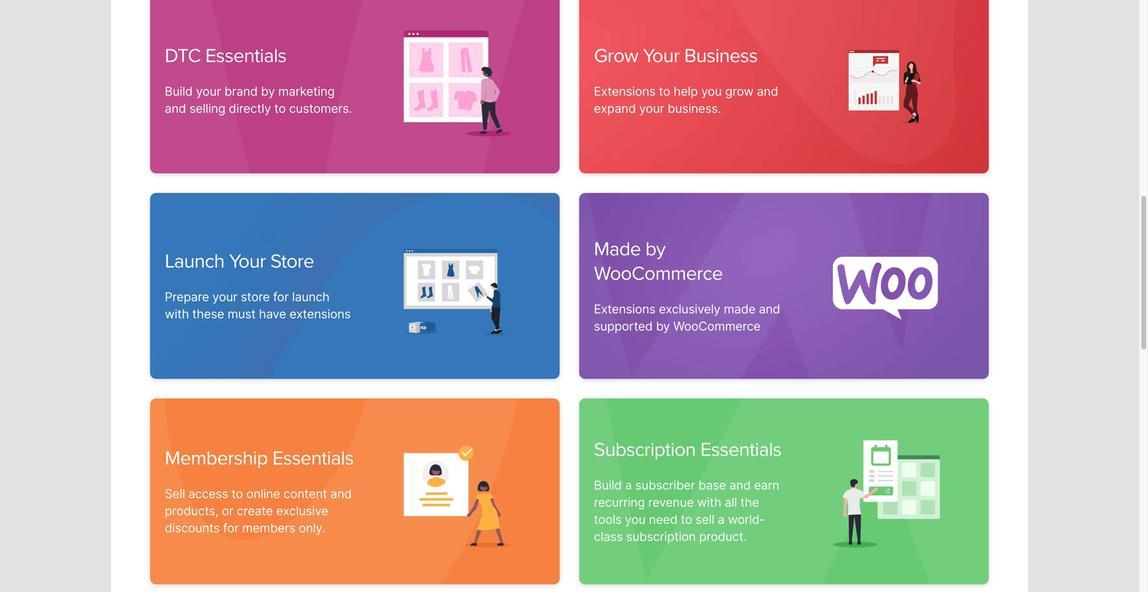 Task type: vqa. For each thing, say whether or not it's contained in the screenshot.
to within the Build your brand by marketing and selling directly to customers.
yes



Task type: locate. For each thing, give the bounding box(es) containing it.
your inside prepare your store for launch with these must have extensions
[[213, 289, 238, 304]]

and inside build a subscriber base and earn recurring revenue with all the tools you need to sell a world- class subscription product.
[[730, 478, 751, 493]]

and right the made
[[759, 302, 781, 317]]

1 extensions from the top
[[594, 84, 656, 99]]

1 vertical spatial by
[[646, 237, 666, 261]]

your up store
[[229, 250, 266, 273]]

1 vertical spatial for
[[223, 521, 239, 536]]

1 vertical spatial you
[[625, 512, 646, 527]]

1 vertical spatial with
[[698, 495, 722, 510]]

1 horizontal spatial build
[[594, 478, 622, 493]]

extensions for made by woocommerce
[[594, 302, 656, 317]]

0 vertical spatial a
[[626, 478, 632, 493]]

0 horizontal spatial build
[[165, 84, 193, 99]]

your
[[196, 84, 221, 99], [640, 101, 665, 116], [213, 289, 238, 304]]

by right made
[[646, 237, 666, 261]]

and inside build your brand by marketing and selling directly to customers.
[[165, 101, 186, 116]]

your up help
[[643, 44, 680, 68]]

need
[[649, 512, 678, 527]]

you up business.
[[702, 84, 722, 99]]

sell
[[696, 512, 715, 527]]

1 horizontal spatial your
[[643, 44, 680, 68]]

1 horizontal spatial with
[[698, 495, 722, 510]]

by inside build your brand by marketing and selling directly to customers.
[[261, 84, 275, 99]]

discounts
[[165, 521, 220, 536]]

sell access to online content and products, or create exclusive discounts for members only.
[[165, 486, 352, 536]]

extensions to help you grow and expand your business.
[[594, 84, 779, 116]]

0 horizontal spatial for
[[223, 521, 239, 536]]

and for dtc essentials
[[165, 101, 186, 116]]

1 vertical spatial woocommerce
[[674, 319, 761, 334]]

by down exclusively
[[657, 319, 670, 334]]

to right directly
[[275, 101, 286, 116]]

2 vertical spatial your
[[213, 289, 238, 304]]

for up the have
[[273, 289, 289, 304]]

tools
[[594, 512, 622, 527]]

world-
[[728, 512, 766, 527]]

2 vertical spatial by
[[657, 319, 670, 334]]

and left the selling
[[165, 101, 186, 116]]

exclusive
[[276, 504, 329, 518]]

2 extensions from the top
[[594, 302, 656, 317]]

made
[[724, 302, 756, 317]]

directly
[[229, 101, 271, 116]]

build a subscriber base and earn recurring revenue with all the tools you need to sell a world- class subscription product.
[[594, 478, 780, 544]]

subscription essentials
[[594, 438, 782, 462]]

the
[[741, 495, 760, 510]]

essentials
[[205, 44, 287, 68], [701, 438, 782, 462], [273, 447, 354, 470]]

woocommerce
[[594, 262, 723, 285], [674, 319, 761, 334]]

extensions
[[594, 84, 656, 99], [594, 302, 656, 317]]

1 vertical spatial your
[[640, 101, 665, 116]]

extensions for grow your business
[[594, 84, 656, 99]]

0 vertical spatial your
[[196, 84, 221, 99]]

business.
[[668, 101, 722, 116]]

for down or
[[223, 521, 239, 536]]

exclusively
[[659, 302, 721, 317]]

your
[[643, 44, 680, 68], [229, 250, 266, 273]]

0 horizontal spatial with
[[165, 307, 189, 321]]

and inside extensions to help you grow and expand your business.
[[757, 84, 779, 99]]

0 horizontal spatial you
[[625, 512, 646, 527]]

you down recurring
[[625, 512, 646, 527]]

subscriber
[[636, 478, 696, 493]]

1 horizontal spatial you
[[702, 84, 722, 99]]

0 vertical spatial build
[[165, 84, 193, 99]]

by up directly
[[261, 84, 275, 99]]

to left sell
[[681, 512, 693, 527]]

for
[[273, 289, 289, 304], [223, 521, 239, 536]]

build inside build your brand by marketing and selling directly to customers.
[[165, 84, 193, 99]]

your up the selling
[[196, 84, 221, 99]]

your up these
[[213, 289, 238, 304]]

sell
[[165, 486, 185, 501]]

build up the selling
[[165, 84, 193, 99]]

extensions inside extensions to help you grow and expand your business.
[[594, 84, 656, 99]]

and right content
[[331, 486, 352, 501]]

0 horizontal spatial your
[[229, 250, 266, 273]]

a right sell
[[718, 512, 725, 527]]

dtc essentials
[[165, 44, 287, 68]]

and up all
[[730, 478, 751, 493]]

to left help
[[659, 84, 671, 99]]

help
[[674, 84, 698, 99]]

extensions up expand
[[594, 84, 656, 99]]

your for dtc essentials
[[196, 84, 221, 99]]

and right grow
[[757, 84, 779, 99]]

build up recurring
[[594, 478, 622, 493]]

0 vertical spatial for
[[273, 289, 289, 304]]

extensions inside extensions exclusively made and supported by woocommerce
[[594, 302, 656, 317]]

1 horizontal spatial for
[[273, 289, 289, 304]]

0 vertical spatial woocommerce
[[594, 262, 723, 285]]

build for dtc essentials
[[165, 84, 193, 99]]

must
[[228, 307, 256, 321]]

and
[[757, 84, 779, 99], [165, 101, 186, 116], [759, 302, 781, 317], [730, 478, 751, 493], [331, 486, 352, 501]]

a
[[626, 478, 632, 493], [718, 512, 725, 527]]

to inside sell access to online content and products, or create exclusive discounts for members only.
[[232, 486, 243, 501]]

extensions up supported
[[594, 302, 656, 317]]

grow
[[594, 44, 639, 68]]

0 vertical spatial with
[[165, 307, 189, 321]]

by
[[261, 84, 275, 99], [646, 237, 666, 261], [657, 319, 670, 334]]

essentials up content
[[273, 447, 354, 470]]

base
[[699, 478, 727, 493]]

members
[[242, 521, 296, 536]]

a up recurring
[[626, 478, 632, 493]]

with down prepare
[[165, 307, 189, 321]]

your inside build your brand by marketing and selling directly to customers.
[[196, 84, 221, 99]]

to inside extensions to help you grow and expand your business.
[[659, 84, 671, 99]]

grow
[[726, 84, 754, 99]]

and inside extensions exclusively made and supported by woocommerce
[[759, 302, 781, 317]]

membership
[[165, 447, 268, 470]]

to up or
[[232, 486, 243, 501]]

essentials for membership essentials
[[273, 447, 354, 470]]

to inside build a subscriber base and earn recurring revenue with all the tools you need to sell a world- class subscription product.
[[681, 512, 693, 527]]

0 vertical spatial by
[[261, 84, 275, 99]]

to
[[659, 84, 671, 99], [275, 101, 286, 116], [232, 486, 243, 501], [681, 512, 693, 527]]

woocommerce down the made
[[674, 319, 761, 334]]

1 vertical spatial build
[[594, 478, 622, 493]]

dtc
[[165, 44, 201, 68]]

essentials for dtc essentials
[[205, 44, 287, 68]]

launch
[[165, 250, 225, 273]]

you
[[702, 84, 722, 99], [625, 512, 646, 527]]

woocommerce up exclusively
[[594, 262, 723, 285]]

prepare your store for launch with these must have extensions
[[165, 289, 351, 321]]

build
[[165, 84, 193, 99], [594, 478, 622, 493]]

1 vertical spatial extensions
[[594, 302, 656, 317]]

essentials up brand
[[205, 44, 287, 68]]

your inside extensions to help you grow and expand your business.
[[640, 101, 665, 116]]

0 vertical spatial your
[[643, 44, 680, 68]]

1 vertical spatial a
[[718, 512, 725, 527]]

brand
[[225, 84, 258, 99]]

you inside build a subscriber base and earn recurring revenue with all the tools you need to sell a world- class subscription product.
[[625, 512, 646, 527]]

made
[[594, 237, 641, 261]]

with
[[165, 307, 189, 321], [698, 495, 722, 510]]

essentials up earn
[[701, 438, 782, 462]]

1 vertical spatial your
[[229, 250, 266, 273]]

build inside build a subscriber base and earn recurring revenue with all the tools you need to sell a world- class subscription product.
[[594, 478, 622, 493]]

your right expand
[[640, 101, 665, 116]]

and inside sell access to online content and products, or create exclusive discounts for members only.
[[331, 486, 352, 501]]

0 vertical spatial you
[[702, 84, 722, 99]]

0 vertical spatial extensions
[[594, 84, 656, 99]]

with inside build a subscriber base and earn recurring revenue with all the tools you need to sell a world- class subscription product.
[[698, 495, 722, 510]]

with down base
[[698, 495, 722, 510]]

subscription
[[594, 438, 696, 462]]

class
[[594, 529, 623, 544]]

to inside build your brand by marketing and selling directly to customers.
[[275, 101, 286, 116]]



Task type: describe. For each thing, give the bounding box(es) containing it.
recurring
[[594, 495, 645, 510]]

marketing
[[278, 84, 335, 99]]

launch your store
[[165, 250, 314, 273]]

extensions
[[290, 307, 351, 321]]

your for launch your store
[[213, 289, 238, 304]]

selling
[[190, 101, 226, 116]]

your for grow
[[643, 44, 680, 68]]

for inside sell access to online content and products, or create exclusive discounts for members only.
[[223, 521, 239, 536]]

extensions exclusively made and supported by woocommerce
[[594, 302, 781, 334]]

1 horizontal spatial a
[[718, 512, 725, 527]]

by inside extensions exclusively made and supported by woocommerce
[[657, 319, 670, 334]]

made by woocommerce
[[594, 237, 723, 285]]

only.
[[299, 521, 326, 536]]

subscription
[[627, 529, 696, 544]]

online
[[246, 486, 280, 501]]

expand
[[594, 101, 636, 116]]

and for grow your business
[[757, 84, 779, 99]]

earn
[[755, 478, 780, 493]]

with inside prepare your store for launch with these must have extensions
[[165, 307, 189, 321]]

prepare
[[165, 289, 209, 304]]

by inside made by woocommerce
[[646, 237, 666, 261]]

these
[[192, 307, 224, 321]]

or
[[222, 504, 234, 518]]

build your brand by marketing and selling directly to customers.
[[165, 84, 352, 116]]

products,
[[165, 504, 219, 518]]

supported
[[594, 319, 653, 334]]

customers.
[[289, 101, 352, 116]]

launch
[[292, 289, 330, 304]]

content
[[284, 486, 327, 501]]

product.
[[700, 529, 747, 544]]

membership essentials
[[165, 447, 354, 470]]

for inside prepare your store for launch with these must have extensions
[[273, 289, 289, 304]]

business
[[685, 44, 758, 68]]

store
[[241, 289, 270, 304]]

store
[[271, 250, 314, 273]]

grow your business
[[594, 44, 758, 68]]

create
[[237, 504, 273, 518]]

access
[[189, 486, 228, 501]]

your for launch
[[229, 250, 266, 273]]

you inside extensions to help you grow and expand your business.
[[702, 84, 722, 99]]

woocommerce inside extensions exclusively made and supported by woocommerce
[[674, 319, 761, 334]]

and for membership essentials
[[331, 486, 352, 501]]

all
[[725, 495, 738, 510]]

revenue
[[649, 495, 694, 510]]

essentials for subscription essentials
[[701, 438, 782, 462]]

0 horizontal spatial a
[[626, 478, 632, 493]]

have
[[259, 307, 286, 321]]

build for subscription essentials
[[594, 478, 622, 493]]



